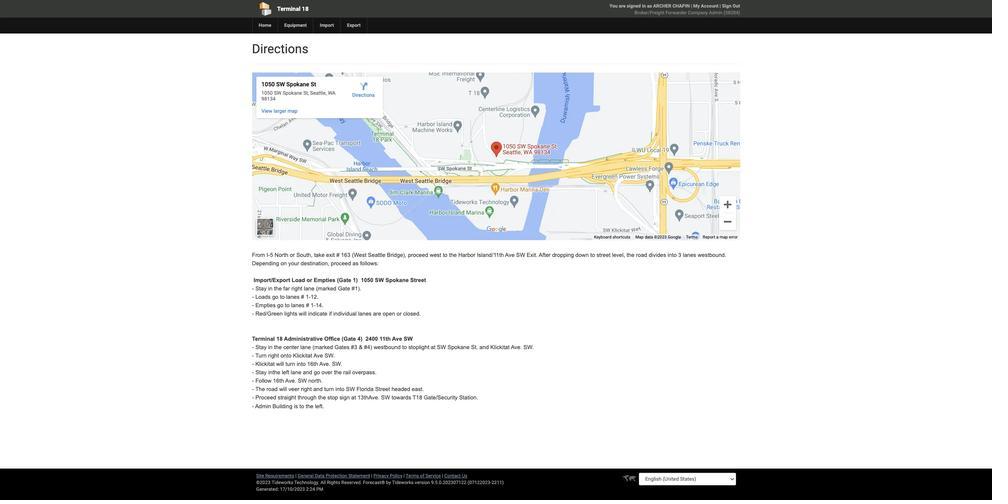 Task type: locate. For each thing, give the bounding box(es) containing it.
and
[[480, 344, 489, 351], [303, 370, 313, 376], [314, 386, 323, 393]]

lane up 12.
[[304, 286, 315, 292]]

stoplight
[[409, 344, 430, 351]]

(gate for #3
[[342, 336, 356, 342]]

into left 3
[[668, 252, 677, 258]]

0 vertical spatial stay
[[256, 286, 267, 292]]

company
[[689, 10, 708, 16]]

0 vertical spatial will
[[299, 311, 307, 317]]

the right level,
[[627, 252, 635, 258]]

empties down destination, at the left bottom of the page
[[314, 277, 336, 283]]

sw left the exit.
[[517, 252, 526, 258]]

0 vertical spatial at
[[431, 344, 436, 351]]

at right sign
[[352, 395, 356, 401]]

contact
[[445, 473, 461, 479]]

0 vertical spatial street
[[411, 277, 426, 283]]

1 vertical spatial stay
[[256, 344, 267, 351]]

ave right 11th
[[392, 336, 402, 342]]

0 vertical spatial spokane
[[386, 277, 409, 283]]

0 vertical spatial into
[[668, 252, 677, 258]]

admin inside you are signed in as archer chapin | my account | sign out broker/freight forwarder company admin (58204)
[[710, 10, 723, 16]]

1 vertical spatial right
[[268, 353, 279, 359]]

and up north.
[[303, 370, 313, 376]]

sw right 1050
[[375, 277, 384, 283]]

1 vertical spatial into
[[297, 361, 306, 367]]

0 horizontal spatial spokane
[[386, 277, 409, 283]]

will right lights
[[299, 311, 307, 317]]

(marked up 12.
[[316, 286, 337, 292]]

2 vertical spatial ave.
[[285, 378, 297, 384]]

terms of service link
[[406, 473, 441, 479]]

1 vertical spatial spokane
[[448, 344, 470, 351]]

to
[[443, 252, 448, 258], [591, 252, 596, 258], [280, 294, 285, 300], [285, 302, 290, 309], [403, 344, 407, 351], [300, 403, 304, 409]]

-
[[252, 286, 254, 292], [252, 294, 254, 300], [252, 302, 254, 309], [252, 311, 254, 317], [252, 344, 254, 351], [252, 353, 254, 359], [252, 361, 254, 367], [252, 370, 254, 376], [252, 378, 254, 384], [252, 386, 254, 393], [252, 395, 254, 401], [252, 403, 254, 409]]

lanes down 'far'
[[286, 294, 300, 300]]

ave inside from i-5 north or south, take exit # 163 (west seattle bridge), proceed west to the harbor island/11th ave sw exit. after dropping down to street level, the road divides into 3 lanes westbound. depending on your destination, proceed as follows:
[[506, 252, 515, 258]]

as
[[648, 3, 653, 9], [353, 260, 359, 267]]

admin down account
[[710, 10, 723, 16]]

in inside import/export load or empties (gate 1)  1050 sw spokane street - stay in the far right lane (marked gate #1). - loads go to lanes # 1-12. - empties go to lanes # 1-14. - red/green lights will indicate if individual lanes are open or closed.
[[268, 286, 273, 292]]

klickitat
[[491, 344, 510, 351], [293, 353, 312, 359], [256, 361, 275, 367]]

reserved.
[[342, 480, 362, 486]]

2 vertical spatial klickitat
[[256, 361, 275, 367]]

lanes inside from i-5 north or south, take exit # 163 (west seattle bridge), proceed west to the harbor island/11th ave sw exit. after dropping down to street level, the road divides into 3 lanes westbound. depending on your destination, proceed as follows:
[[683, 252, 697, 258]]

0 vertical spatial or
[[290, 252, 295, 258]]

or inside from i-5 north or south, take exit # 163 (west seattle bridge), proceed west to the harbor island/11th ave sw exit. after dropping down to street level, the road divides into 3 lanes westbound. depending on your destination, proceed as follows:
[[290, 252, 295, 258]]

in left 'center'
[[268, 344, 273, 351]]

road left 'divides'
[[637, 252, 648, 258]]

forwarder
[[666, 10, 687, 16]]

1 horizontal spatial spokane
[[448, 344, 470, 351]]

# inside from i-5 north or south, take exit # 163 (west seattle bridge), proceed west to the harbor island/11th ave sw exit. after dropping down to street level, the road divides into 3 lanes westbound. depending on your destination, proceed as follows:
[[337, 252, 340, 258]]

stay up "loads"
[[256, 286, 267, 292]]

ave up over
[[314, 353, 323, 359]]

street up 13thave.
[[375, 386, 390, 393]]

lane right left on the bottom of the page
[[291, 370, 302, 376]]

street inside the terminal 18 administrative office (gate 4)  2400 11th ave sw - stay in the center lane (marked gates #3 & #4) westbound to stoplight at sw spokane st. and klickitat ave. sw. - turn right onto klickitat ave sw. - klickitat will turn into 16th ave. sw. - stay inthe left lane and go over the rail overpass. - follow 16th ave. sw north. - the road will veer right and turn into sw florida street headed east. - proceed straight through the stop sign at 13thave. sw towards t18 gate/security station. - admin building is to the left.
[[375, 386, 390, 393]]

0 vertical spatial sw.
[[524, 344, 534, 351]]

(marked
[[316, 286, 337, 292], [313, 344, 333, 351]]

0 horizontal spatial proceed
[[331, 260, 351, 267]]

klickitat down 'center'
[[293, 353, 312, 359]]

0 vertical spatial (marked
[[316, 286, 337, 292]]

ave. right st.
[[511, 344, 522, 351]]

1 vertical spatial 18
[[277, 336, 283, 342]]

1 vertical spatial empties
[[256, 302, 276, 309]]

1 horizontal spatial as
[[648, 3, 653, 9]]

1 horizontal spatial are
[[619, 3, 626, 9]]

# left 12.
[[301, 294, 304, 300]]

dropping
[[553, 252, 574, 258]]

1 vertical spatial and
[[303, 370, 313, 376]]

0 horizontal spatial at
[[352, 395, 356, 401]]

spokane
[[386, 277, 409, 283], [448, 344, 470, 351]]

| left my
[[692, 3, 693, 9]]

1 vertical spatial (gate
[[342, 336, 356, 342]]

or right open on the left bottom
[[397, 311, 402, 317]]

street inside import/export load or empties (gate 1)  1050 sw spokane street - stay in the far right lane (marked gate #1). - loads go to lanes # 1-12. - empties go to lanes # 1-14. - red/green lights will indicate if individual lanes are open or closed.
[[411, 277, 426, 283]]

1 stay from the top
[[256, 286, 267, 292]]

2 vertical spatial sw.
[[332, 361, 343, 367]]

0 horizontal spatial ave.
[[285, 378, 297, 384]]

1 vertical spatial are
[[373, 311, 381, 317]]

8 - from the top
[[252, 370, 254, 376]]

empties down "loads"
[[256, 302, 276, 309]]

harbor
[[459, 252, 476, 258]]

or right load
[[307, 277, 312, 283]]

lanes right 3
[[683, 252, 697, 258]]

1 vertical spatial as
[[353, 260, 359, 267]]

0 vertical spatial lane
[[304, 286, 315, 292]]

| left sign
[[720, 3, 721, 9]]

right down load
[[292, 286, 303, 292]]

proceed left west
[[408, 252, 429, 258]]

11 - from the top
[[252, 395, 254, 401]]

2 - from the top
[[252, 294, 254, 300]]

terminal inside the terminal 18 administrative office (gate 4)  2400 11th ave sw - stay in the center lane (marked gates #3 & #4) westbound to stoplight at sw spokane st. and klickitat ave. sw. - turn right onto klickitat ave sw. - klickitat will turn into 16th ave. sw. - stay inthe left lane and go over the rail overpass. - follow 16th ave. sw north. - the road will veer right and turn into sw florida street headed east. - proceed straight through the stop sign at 13thave. sw towards t18 gate/security station. - admin building is to the left.
[[252, 336, 275, 342]]

klickitat right st.
[[491, 344, 510, 351]]

take
[[314, 252, 325, 258]]

will up straight
[[279, 386, 287, 393]]

| up tideworks
[[404, 473, 405, 479]]

contact us link
[[445, 473, 468, 479]]

road
[[637, 252, 648, 258], [267, 386, 278, 393]]

inthe
[[268, 370, 280, 376]]

spokane down bridge),
[[386, 277, 409, 283]]

service
[[426, 473, 441, 479]]

in
[[643, 3, 646, 9], [268, 286, 273, 292], [268, 344, 273, 351]]

as up broker/freight
[[648, 3, 653, 9]]

1- up indicate on the left of page
[[306, 294, 311, 300]]

lane inside import/export load or empties (gate 1)  1050 sw spokane street - stay in the far right lane (marked gate #1). - loads go to lanes # 1-12. - empties go to lanes # 1-14. - red/green lights will indicate if individual lanes are open or closed.
[[304, 286, 315, 292]]

0 vertical spatial turn
[[286, 361, 295, 367]]

0 vertical spatial #
[[337, 252, 340, 258]]

sw left 'towards'
[[381, 395, 390, 401]]

in inside the terminal 18 administrative office (gate 4)  2400 11th ave sw - stay in the center lane (marked gates #3 & #4) westbound to stoplight at sw spokane st. and klickitat ave. sw. - turn right onto klickitat ave sw. - klickitat will turn into 16th ave. sw. - stay inthe left lane and go over the rail overpass. - follow 16th ave. sw north. - the road will veer right and turn into sw florida street headed east. - proceed straight through the stop sign at 13thave. sw towards t18 gate/security station. - admin building is to the left.
[[268, 344, 273, 351]]

into up sign
[[336, 386, 345, 393]]

requirements
[[266, 473, 294, 479]]

1 vertical spatial in
[[268, 286, 273, 292]]

1 horizontal spatial admin
[[710, 10, 723, 16]]

are
[[619, 3, 626, 9], [373, 311, 381, 317]]

0 vertical spatial ave
[[506, 252, 515, 258]]

bridge),
[[387, 252, 407, 258]]

right
[[292, 286, 303, 292], [268, 353, 279, 359], [301, 386, 312, 393]]

0 vertical spatial admin
[[710, 10, 723, 16]]

headed
[[392, 386, 411, 393]]

tideworks
[[392, 480, 414, 486]]

16th
[[308, 361, 318, 367], [273, 378, 284, 384]]

proceed
[[408, 252, 429, 258], [331, 260, 351, 267]]

admin down proceed on the left bottom
[[255, 403, 271, 409]]

street up the closed.
[[411, 277, 426, 283]]

follows:
[[360, 260, 379, 267]]

sw up stoplight
[[404, 336, 413, 342]]

go right "loads"
[[272, 294, 279, 300]]

1 horizontal spatial 18
[[302, 5, 309, 12]]

by
[[386, 480, 391, 486]]

sign out link
[[723, 3, 741, 9]]

terminal for terminal 18 administrative office (gate 4)  2400 11th ave sw - stay in the center lane (marked gates #3 & #4) westbound to stoplight at sw spokane st. and klickitat ave. sw. - turn right onto klickitat ave sw. - klickitat will turn into 16th ave. sw. - stay inthe left lane and go over the rail overpass. - follow 16th ave. sw north. - the road will veer right and turn into sw florida street headed east. - proceed straight through the stop sign at 13thave. sw towards t18 gate/security station. - admin building is to the left.
[[252, 336, 275, 342]]

sw inside import/export load or empties (gate 1)  1050 sw spokane street - stay in the far right lane (marked gate #1). - loads go to lanes # 1-12. - empties go to lanes # 1-14. - red/green lights will indicate if individual lanes are open or closed.
[[375, 277, 384, 283]]

2:24
[[306, 487, 315, 492]]

in for import/export load or empties (gate 1)  1050 sw spokane street - stay in the far right lane (marked gate #1). - loads go to lanes # 1-12. - empties go to lanes # 1-14. - red/green lights will indicate if individual lanes are open or closed.
[[268, 286, 273, 292]]

in down import/export
[[268, 286, 273, 292]]

2 horizontal spatial and
[[480, 344, 489, 351]]

18 inside the terminal 18 administrative office (gate 4)  2400 11th ave sw - stay in the center lane (marked gates #3 & #4) westbound to stoplight at sw spokane st. and klickitat ave. sw. - turn right onto klickitat ave sw. - klickitat will turn into 16th ave. sw. - stay inthe left lane and go over the rail overpass. - follow 16th ave. sw north. - the road will veer right and turn into sw florida street headed east. - proceed straight through the stop sign at 13thave. sw towards t18 gate/security station. - admin building is to the left.
[[277, 336, 283, 342]]

you
[[610, 3, 618, 9]]

westbound.
[[698, 252, 727, 258]]

1 vertical spatial admin
[[255, 403, 271, 409]]

ave. up over
[[320, 361, 331, 367]]

(gate inside the terminal 18 administrative office (gate 4)  2400 11th ave sw - stay in the center lane (marked gates #3 & #4) westbound to stoplight at sw spokane st. and klickitat ave. sw. - turn right onto klickitat ave sw. - klickitat will turn into 16th ave. sw. - stay inthe left lane and go over the rail overpass. - follow 16th ave. sw north. - the road will veer right and turn into sw florida street headed east. - proceed straight through the stop sign at 13thave. sw towards t18 gate/security station. - admin building is to the left.
[[342, 336, 356, 342]]

in up broker/freight
[[643, 3, 646, 9]]

1 horizontal spatial or
[[307, 277, 312, 283]]

as inside you are signed in as archer chapin | my account | sign out broker/freight forwarder company admin (58204)
[[648, 3, 653, 9]]

0 horizontal spatial as
[[353, 260, 359, 267]]

site
[[256, 473, 264, 479]]

1 vertical spatial at
[[352, 395, 356, 401]]

terminal for terminal 18
[[277, 5, 301, 12]]

road inside from i-5 north or south, take exit # 163 (west seattle bridge), proceed west to the harbor island/11th ave sw exit. after dropping down to street level, the road divides into 3 lanes westbound. depending on your destination, proceed as follows:
[[637, 252, 648, 258]]

right left onto
[[268, 353, 279, 359]]

11th
[[380, 336, 391, 342]]

will up left on the bottom of the page
[[276, 361, 284, 367]]

spokane inside the terminal 18 administrative office (gate 4)  2400 11th ave sw - stay in the center lane (marked gates #3 & #4) westbound to stoplight at sw spokane st. and klickitat ave. sw. - turn right onto klickitat ave sw. - klickitat will turn into 16th ave. sw. - stay inthe left lane and go over the rail overpass. - follow 16th ave. sw north. - the road will veer right and turn into sw florida street headed east. - proceed straight through the stop sign at 13thave. sw towards t18 gate/security station. - admin building is to the left.
[[448, 344, 470, 351]]

16th up north.
[[308, 361, 318, 367]]

street
[[411, 277, 426, 283], [375, 386, 390, 393]]

1 vertical spatial klickitat
[[293, 353, 312, 359]]

2 vertical spatial #
[[306, 302, 309, 309]]

klickitat down "turn" at the bottom left
[[256, 361, 275, 367]]

go
[[272, 294, 279, 300], [277, 302, 284, 309], [314, 370, 320, 376]]

ave. up veer
[[285, 378, 297, 384]]

0 vertical spatial klickitat
[[491, 344, 510, 351]]

the left rail
[[334, 370, 342, 376]]

1- down 12.
[[311, 302, 316, 309]]

as inside from i-5 north or south, take exit # 163 (west seattle bridge), proceed west to the harbor island/11th ave sw exit. after dropping down to street level, the road divides into 3 lanes westbound. depending on your destination, proceed as follows:
[[353, 260, 359, 267]]

is
[[294, 403, 298, 409]]

0 vertical spatial in
[[643, 3, 646, 9]]

0 vertical spatial and
[[480, 344, 489, 351]]

(gate inside import/export load or empties (gate 1)  1050 sw spokane street - stay in the far right lane (marked gate #1). - loads go to lanes # 1-12. - empties go to lanes # 1-14. - red/green lights will indicate if individual lanes are open or closed.
[[337, 277, 352, 283]]

load
[[292, 277, 305, 283]]

equipment link
[[278, 18, 313, 34]]

2 horizontal spatial ave
[[506, 252, 515, 258]]

2 horizontal spatial klickitat
[[491, 344, 510, 351]]

the left 'far'
[[274, 286, 282, 292]]

as down (west
[[353, 260, 359, 267]]

1 vertical spatial or
[[307, 277, 312, 283]]

0 vertical spatial go
[[272, 294, 279, 300]]

to right west
[[443, 252, 448, 258]]

or up "your"
[[290, 252, 295, 258]]

&
[[359, 344, 363, 351]]

in inside you are signed in as archer chapin | my account | sign out broker/freight forwarder company admin (58204)
[[643, 3, 646, 9]]

5 - from the top
[[252, 344, 254, 351]]

1050
[[361, 277, 374, 283]]

(west
[[352, 252, 367, 258]]

1 vertical spatial 1-
[[311, 302, 316, 309]]

1 horizontal spatial terminal
[[277, 5, 301, 12]]

import/export
[[254, 277, 290, 283]]

are right you
[[619, 3, 626, 9]]

north.
[[309, 378, 323, 384]]

1 vertical spatial terminal
[[252, 336, 275, 342]]

| up '9.5.0.202307122'
[[442, 473, 444, 479]]

1 horizontal spatial proceed
[[408, 252, 429, 258]]

1 horizontal spatial and
[[314, 386, 323, 393]]

2 vertical spatial will
[[279, 386, 287, 393]]

lanes right individual
[[358, 311, 372, 317]]

from i-5 north or south, take exit # 163 (west seattle bridge), proceed west to the harbor island/11th ave sw exit. after dropping down to street level, the road divides into 3 lanes westbound. depending on your destination, proceed as follows:
[[252, 252, 727, 267]]

ave
[[506, 252, 515, 258], [392, 336, 402, 342], [314, 353, 323, 359]]

18 up equipment at left
[[302, 5, 309, 12]]

are inside you are signed in as archer chapin | my account | sign out broker/freight forwarder company admin (58204)
[[619, 3, 626, 9]]

ave right the island/11th on the bottom of the page
[[506, 252, 515, 258]]

the up onto
[[274, 344, 282, 351]]

veer
[[289, 386, 300, 393]]

center
[[284, 344, 299, 351]]

1 vertical spatial street
[[375, 386, 390, 393]]

0 vertical spatial terminal
[[277, 5, 301, 12]]

1 horizontal spatial #
[[306, 302, 309, 309]]

0 vertical spatial road
[[637, 252, 648, 258]]

18 up onto
[[277, 336, 283, 342]]

road up proceed on the left bottom
[[267, 386, 278, 393]]

depending
[[252, 260, 279, 267]]

1 horizontal spatial turn
[[325, 386, 334, 393]]

turn up stop
[[325, 386, 334, 393]]

go up north.
[[314, 370, 320, 376]]

go inside the terminal 18 administrative office (gate 4)  2400 11th ave sw - stay in the center lane (marked gates #3 & #4) westbound to stoplight at sw spokane st. and klickitat ave. sw. - turn right onto klickitat ave sw. - klickitat will turn into 16th ave. sw. - stay inthe left lane and go over the rail overpass. - follow 16th ave. sw north. - the road will veer right and turn into sw florida street headed east. - proceed straight through the stop sign at 13thave. sw towards t18 gate/security station. - admin building is to the left.
[[314, 370, 320, 376]]

and down north.
[[314, 386, 323, 393]]

out
[[733, 3, 741, 9]]

proceed down 163
[[331, 260, 351, 267]]

1 horizontal spatial road
[[637, 252, 648, 258]]

0 horizontal spatial terminal
[[252, 336, 275, 342]]

terminal up equipment at left
[[277, 5, 301, 12]]

2 stay from the top
[[256, 344, 267, 351]]

lanes
[[683, 252, 697, 258], [286, 294, 300, 300], [291, 302, 305, 309], [358, 311, 372, 317]]

5
[[270, 252, 273, 258]]

2 horizontal spatial into
[[668, 252, 677, 258]]

export
[[347, 23, 361, 28]]

1 vertical spatial (marked
[[313, 344, 333, 351]]

13thave.
[[358, 395, 380, 401]]

go up red/green
[[277, 302, 284, 309]]

directions
[[252, 42, 309, 56]]

terminal up "turn" at the bottom left
[[252, 336, 275, 342]]

into down 'center'
[[297, 361, 306, 367]]

0 vertical spatial 16th
[[308, 361, 318, 367]]

0 horizontal spatial admin
[[255, 403, 271, 409]]

| left general
[[296, 473, 297, 479]]

road inside the terminal 18 administrative office (gate 4)  2400 11th ave sw - stay in the center lane (marked gates #3 & #4) westbound to stoplight at sw spokane st. and klickitat ave. sw. - turn right onto klickitat ave sw. - klickitat will turn into 16th ave. sw. - stay inthe left lane and go over the rail overpass. - follow 16th ave. sw north. - the road will veer right and turn into sw florida street headed east. - proceed straight through the stop sign at 13thave. sw towards t18 gate/security station. - admin building is to the left.
[[267, 386, 278, 393]]

rail
[[344, 370, 351, 376]]

and right st.
[[480, 344, 489, 351]]

0 horizontal spatial turn
[[286, 361, 295, 367]]

stop
[[328, 395, 338, 401]]

sign
[[340, 395, 350, 401]]

the inside import/export load or empties (gate 1)  1050 sw spokane street - stay in the far right lane (marked gate #1). - loads go to lanes # 1-12. - empties go to lanes # 1-14. - red/green lights will indicate if individual lanes are open or closed.
[[274, 286, 282, 292]]

west
[[430, 252, 442, 258]]

data
[[315, 473, 325, 479]]

right up the through
[[301, 386, 312, 393]]

(gate up gate
[[337, 277, 352, 283]]

in for terminal 18 administrative office (gate 4)  2400 11th ave sw - stay in the center lane (marked gates #3 & #4) westbound to stoplight at sw spokane st. and klickitat ave. sw. - turn right onto klickitat ave sw. - klickitat will turn into 16th ave. sw. - stay inthe left lane and go over the rail overpass. - follow 16th ave. sw north. - the road will veer right and turn into sw florida street headed east. - proceed straight through the stop sign at 13thave. sw towards t18 gate/security station. - admin building is to the left.
[[268, 344, 273, 351]]

#3
[[351, 344, 358, 351]]

0 horizontal spatial empties
[[256, 302, 276, 309]]

16th down inthe
[[273, 378, 284, 384]]

will inside import/export load or empties (gate 1)  1050 sw spokane street - stay in the far right lane (marked gate #1). - loads go to lanes # 1-12. - empties go to lanes # 1-14. - red/green lights will indicate if individual lanes are open or closed.
[[299, 311, 307, 317]]

2 vertical spatial ave
[[314, 353, 323, 359]]

18 for terminal 18
[[302, 5, 309, 12]]

us
[[462, 473, 468, 479]]

3
[[679, 252, 682, 258]]

admin inside the terminal 18 administrative office (gate 4)  2400 11th ave sw - stay in the center lane (marked gates #3 & #4) westbound to stoplight at sw spokane st. and klickitat ave. sw. - turn right onto klickitat ave sw. - klickitat will turn into 16th ave. sw. - stay inthe left lane and go over the rail overpass. - follow 16th ave. sw north. - the road will veer right and turn into sw florida street headed east. - proceed straight through the stop sign at 13thave. sw towards t18 gate/security station. - admin building is to the left.
[[255, 403, 271, 409]]

2 vertical spatial in
[[268, 344, 273, 351]]

indicate
[[308, 311, 328, 317]]

are left open on the left bottom
[[373, 311, 381, 317]]

left.
[[315, 403, 324, 409]]

right inside import/export load or empties (gate 1)  1050 sw spokane street - stay in the far right lane (marked gate #1). - loads go to lanes # 1-12. - empties go to lanes # 1-14. - red/green lights will indicate if individual lanes are open or closed.
[[292, 286, 303, 292]]

if
[[329, 311, 332, 317]]

stay inside import/export load or empties (gate 1)  1050 sw spokane street - stay in the far right lane (marked gate #1). - loads go to lanes # 1-12. - empties go to lanes # 1-14. - red/green lights will indicate if individual lanes are open or closed.
[[256, 286, 267, 292]]

# right exit
[[337, 252, 340, 258]]

east.
[[412, 386, 424, 393]]

12 - from the top
[[252, 403, 254, 409]]

over
[[322, 370, 333, 376]]

1 horizontal spatial at
[[431, 344, 436, 351]]

0 horizontal spatial #
[[301, 294, 304, 300]]

sw.
[[524, 344, 534, 351], [325, 353, 335, 359], [332, 361, 343, 367]]

rights
[[327, 480, 340, 486]]

spokane left st.
[[448, 344, 470, 351]]

at
[[431, 344, 436, 351], [352, 395, 356, 401]]

at right stoplight
[[431, 344, 436, 351]]

(marked down office
[[313, 344, 333, 351]]

1 vertical spatial sw.
[[325, 353, 335, 359]]

(gate up #3
[[342, 336, 356, 342]]

2 vertical spatial lane
[[291, 370, 302, 376]]

0 vertical spatial ave.
[[511, 344, 522, 351]]

0 horizontal spatial street
[[375, 386, 390, 393]]

2 horizontal spatial #
[[337, 252, 340, 258]]

lane down administrative
[[301, 344, 311, 351]]

2 horizontal spatial or
[[397, 311, 402, 317]]

stay up "turn" at the bottom left
[[256, 344, 267, 351]]

stay up follow
[[256, 370, 267, 376]]

# left 14. at the bottom left of page
[[306, 302, 309, 309]]



Task type: describe. For each thing, give the bounding box(es) containing it.
straight
[[278, 395, 296, 401]]

gates
[[335, 344, 350, 351]]

your
[[289, 260, 299, 267]]

home link
[[252, 18, 278, 34]]

9.5.0.202307122
[[431, 480, 467, 486]]

18 for terminal 18 administrative office (gate 4)  2400 11th ave sw - stay in the center lane (marked gates #3 & #4) westbound to stoplight at sw spokane st. and klickitat ave. sw. - turn right onto klickitat ave sw. - klickitat will turn into 16th ave. sw. - stay inthe left lane and go over the rail overpass. - follow 16th ave. sw north. - the road will veer right and turn into sw florida street headed east. - proceed straight through the stop sign at 13thave. sw towards t18 gate/security station. - admin building is to the left.
[[277, 336, 283, 342]]

through
[[298, 395, 317, 401]]

exit.
[[527, 252, 538, 258]]

2 vertical spatial and
[[314, 386, 323, 393]]

the down the through
[[306, 403, 314, 409]]

1 horizontal spatial klickitat
[[293, 353, 312, 359]]

1 horizontal spatial ave.
[[320, 361, 331, 367]]

after
[[539, 252, 551, 258]]

1 vertical spatial 16th
[[273, 378, 284, 384]]

down
[[576, 252, 589, 258]]

level,
[[613, 252, 626, 258]]

t18
[[413, 395, 423, 401]]

2 vertical spatial right
[[301, 386, 312, 393]]

2 vertical spatial or
[[397, 311, 402, 317]]

7 - from the top
[[252, 361, 254, 367]]

1 vertical spatial go
[[277, 302, 284, 309]]

technology.
[[295, 480, 320, 486]]

to up lights
[[285, 302, 290, 309]]

my account link
[[694, 3, 719, 9]]

administrative
[[284, 336, 323, 342]]

0 vertical spatial 1-
[[306, 294, 311, 300]]

divides
[[649, 252, 667, 258]]

archer
[[654, 3, 672, 9]]

0 horizontal spatial into
[[297, 361, 306, 367]]

florida
[[357, 386, 374, 393]]

generated:
[[256, 487, 279, 492]]

chapin
[[673, 3, 690, 9]]

lanes up lights
[[291, 302, 305, 309]]

are inside import/export load or empties (gate 1)  1050 sw spokane street - stay in the far right lane (marked gate #1). - loads go to lanes # 1-12. - empties go to lanes # 1-14. - red/green lights will indicate if individual lanes are open or closed.
[[373, 311, 381, 317]]

island/11th
[[477, 252, 504, 258]]

of
[[420, 473, 425, 479]]

#1).
[[352, 286, 362, 292]]

1 vertical spatial turn
[[325, 386, 334, 393]]

1 vertical spatial proceed
[[331, 260, 351, 267]]

0 horizontal spatial klickitat
[[256, 361, 275, 367]]

proceed
[[256, 395, 276, 401]]

1 horizontal spatial into
[[336, 386, 345, 393]]

on
[[281, 260, 287, 267]]

1 vertical spatial will
[[276, 361, 284, 367]]

import link
[[313, 18, 341, 34]]

2400
[[366, 336, 378, 342]]

stay for terminal
[[256, 344, 267, 351]]

sw right stoplight
[[437, 344, 446, 351]]

0 horizontal spatial and
[[303, 370, 313, 376]]

6 - from the top
[[252, 353, 254, 359]]

terms
[[406, 473, 419, 479]]

onto
[[281, 353, 292, 359]]

destination,
[[301, 260, 330, 267]]

sw up sign
[[346, 386, 355, 393]]

all
[[321, 480, 326, 486]]

overpass.
[[353, 370, 377, 376]]

equipment
[[285, 23, 307, 28]]

(marked inside import/export load or empties (gate 1)  1050 sw spokane street - stay in the far right lane (marked gate #1). - loads go to lanes # 1-12. - empties go to lanes # 1-14. - red/green lights will indicate if individual lanes are open or closed.
[[316, 286, 337, 292]]

stay for import/export
[[256, 286, 267, 292]]

towards
[[392, 395, 412, 401]]

sw inside from i-5 north or south, take exit # 163 (west seattle bridge), proceed west to the harbor island/11th ave sw exit. after dropping down to street level, the road divides into 3 lanes westbound. depending on your destination, proceed as follows:
[[517, 252, 526, 258]]

(marked inside the terminal 18 administrative office (gate 4)  2400 11th ave sw - stay in the center lane (marked gates #3 & #4) westbound to stoplight at sw spokane st. and klickitat ave. sw. - turn right onto klickitat ave sw. - klickitat will turn into 16th ave. sw. - stay inthe left lane and go over the rail overpass. - follow 16th ave. sw north. - the road will veer right and turn into sw florida street headed east. - proceed straight through the stop sign at 13thave. sw towards t18 gate/security station. - admin building is to the left.
[[313, 344, 333, 351]]

1 horizontal spatial 16th
[[308, 361, 318, 367]]

sw up veer
[[298, 378, 307, 384]]

1 - from the top
[[252, 286, 254, 292]]

3 stay from the top
[[256, 370, 267, 376]]

1 vertical spatial lane
[[301, 344, 311, 351]]

14.
[[316, 302, 324, 309]]

import
[[320, 23, 334, 28]]

3 - from the top
[[252, 302, 254, 309]]

broker/freight
[[635, 10, 665, 16]]

to right is
[[300, 403, 304, 409]]

10 - from the top
[[252, 386, 254, 393]]

4 - from the top
[[252, 311, 254, 317]]

north
[[275, 252, 289, 258]]

1 horizontal spatial ave
[[392, 336, 402, 342]]

2 horizontal spatial ave.
[[511, 344, 522, 351]]

red/green
[[256, 311, 283, 317]]

account
[[702, 3, 719, 9]]

(gate for gate
[[337, 277, 352, 283]]

general data protection statement link
[[298, 473, 370, 479]]

general
[[298, 473, 314, 479]]

to left stoplight
[[403, 344, 407, 351]]

terminal 18 administrative office (gate 4)  2400 11th ave sw - stay in the center lane (marked gates #3 & #4) westbound to stoplight at sw spokane st. and klickitat ave. sw. - turn right onto klickitat ave sw. - klickitat will turn into 16th ave. sw. - stay inthe left lane and go over the rail overpass. - follow 16th ave. sw north. - the road will veer right and turn into sw florida street headed east. - proceed straight through the stop sign at 13thave. sw towards t18 gate/security station. - admin building is to the left.
[[252, 336, 534, 409]]

the left harbor
[[449, 252, 457, 258]]

signed
[[627, 3, 641, 9]]

12.
[[311, 294, 319, 300]]

version
[[415, 480, 430, 486]]

i-
[[267, 252, 270, 258]]

the up left.
[[318, 395, 326, 401]]

site requirements link
[[256, 473, 294, 479]]

export link
[[341, 18, 367, 34]]

south,
[[297, 252, 313, 258]]

site requirements | general data protection statement | privacy policy | terms of service | contact us ©2023 tideworks technology. all rights reserved. forecast® by tideworks version 9.5.0.202307122 (07122023-2211) generated: 17/10/2023 2:24 pm
[[256, 473, 504, 492]]

closed.
[[404, 311, 421, 317]]

individual
[[334, 311, 357, 317]]

exit
[[326, 252, 335, 258]]

import/export load or empties (gate 1)  1050 sw spokane street - stay in the far right lane (marked gate #1). - loads go to lanes # 1-12. - empties go to lanes # 1-14. - red/green lights will indicate if individual lanes are open or closed.
[[252, 277, 426, 317]]

to right down in the bottom of the page
[[591, 252, 596, 258]]

gate/security
[[424, 395, 458, 401]]

to down 'far'
[[280, 294, 285, 300]]

©2023 tideworks
[[256, 480, 293, 486]]

street
[[597, 252, 611, 258]]

0 vertical spatial empties
[[314, 277, 336, 283]]

into inside from i-5 north or south, take exit # 163 (west seattle bridge), proceed west to the harbor island/11th ave sw exit. after dropping down to street level, the road divides into 3 lanes westbound. depending on your destination, proceed as follows:
[[668, 252, 677, 258]]

spokane inside import/export load or empties (gate 1)  1050 sw spokane street - stay in the far right lane (marked gate #1). - loads go to lanes # 1-12. - empties go to lanes # 1-14. - red/green lights will indicate if individual lanes are open or closed.
[[386, 277, 409, 283]]

far
[[284, 286, 290, 292]]

9 - from the top
[[252, 378, 254, 384]]

| up forecast®
[[372, 473, 373, 479]]

pm
[[317, 487, 324, 492]]

left
[[282, 370, 290, 376]]

statement
[[349, 473, 370, 479]]

policy
[[390, 473, 403, 479]]

follow
[[256, 378, 272, 384]]

from
[[252, 252, 265, 258]]

2211)
[[492, 480, 504, 486]]

0 horizontal spatial ave
[[314, 353, 323, 359]]

st.
[[472, 344, 478, 351]]

0 vertical spatial proceed
[[408, 252, 429, 258]]

westbound
[[374, 344, 401, 351]]

home
[[259, 23, 272, 28]]

the
[[256, 386, 265, 393]]



Task type: vqa. For each thing, say whether or not it's contained in the screenshot.
'of'
yes



